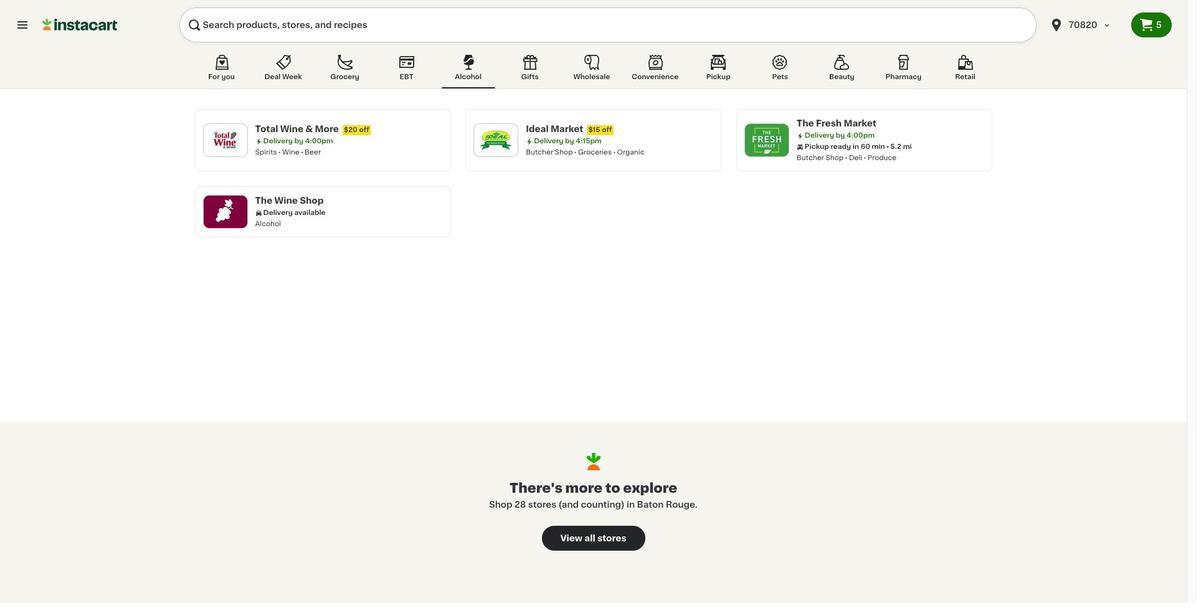 Task type: vqa. For each thing, say whether or not it's contained in the screenshot.
1st Add button from right
no



Task type: describe. For each thing, give the bounding box(es) containing it.
produce
[[868, 155, 897, 161]]

5.2 mi
[[891, 143, 912, 150]]

butcher for butcher shop groceries organic
[[526, 149, 554, 156]]

convenience button
[[627, 52, 684, 89]]

total wine & more $20 off
[[255, 125, 370, 133]]

by for ideal market
[[565, 138, 574, 145]]

pharmacy button
[[877, 52, 931, 89]]

70820
[[1069, 21, 1098, 29]]

delivery for groceries
[[534, 138, 564, 145]]

there's more to explore shop 28 stores (and counting) in baton rouge.
[[489, 482, 698, 509]]

all
[[585, 534, 596, 543]]

ideal
[[526, 125, 549, 133]]

shop down delivery by 4:15pm in the top of the page
[[555, 149, 573, 156]]

$20
[[344, 127, 358, 133]]

wine for total
[[280, 125, 304, 133]]

off inside ideal market $15 off
[[602, 127, 612, 133]]

0 horizontal spatial alcohol
[[255, 221, 281, 228]]

ebt
[[400, 74, 414, 80]]

week
[[282, 74, 302, 80]]

spirits
[[255, 149, 277, 156]]

convenience
[[632, 74, 679, 80]]

total
[[255, 125, 278, 133]]

delivery by 4:15pm
[[534, 138, 602, 145]]

total wine & more logo image
[[209, 124, 242, 156]]

the fresh market logo image
[[751, 124, 783, 156]]

70820 button
[[1050, 7, 1124, 42]]

70820 button
[[1042, 7, 1132, 42]]

for
[[208, 74, 220, 80]]

&
[[306, 125, 313, 133]]

5 button
[[1132, 12, 1172, 37]]

pickup button
[[692, 52, 746, 89]]

5
[[1157, 21, 1163, 29]]

delivery for wine
[[263, 138, 293, 145]]

2 horizontal spatial by
[[836, 132, 845, 139]]

beauty
[[830, 74, 855, 80]]

delivery for 5.2 mi
[[805, 132, 835, 139]]

pets
[[773, 74, 789, 80]]

the fresh market
[[797, 119, 877, 128]]

the wine shop logo image
[[209, 196, 242, 228]]

pickup ready in 60 min
[[805, 143, 886, 150]]

4:00pm for 5.2 mi
[[847, 132, 875, 139]]

explore
[[624, 482, 678, 495]]

deal
[[265, 74, 281, 80]]

the wine shop
[[255, 196, 324, 205]]

shop up "available"
[[300, 196, 324, 205]]

delivery available
[[263, 209, 326, 216]]

pickup for pickup ready in 60 min
[[805, 143, 829, 150]]

alcohol button
[[442, 52, 495, 89]]

for you
[[208, 74, 235, 80]]

instacart image
[[42, 17, 117, 32]]

delivery by 4:00pm for 5.2 mi
[[805, 132, 875, 139]]

deal week button
[[257, 52, 310, 89]]



Task type: locate. For each thing, give the bounding box(es) containing it.
pickup
[[707, 74, 731, 80], [805, 143, 829, 150]]

0 horizontal spatial stores
[[528, 501, 557, 509]]

1 horizontal spatial off
[[602, 127, 612, 133]]

delivery down the wine shop
[[263, 209, 293, 216]]

shop
[[555, 149, 573, 156], [826, 155, 844, 161], [300, 196, 324, 205], [489, 501, 513, 509]]

shop down ready
[[826, 155, 844, 161]]

0 horizontal spatial pickup
[[707, 74, 731, 80]]

0 vertical spatial wine
[[280, 125, 304, 133]]

butcher shop deli produce
[[797, 155, 897, 161]]

mi
[[904, 143, 912, 150]]

butcher
[[526, 149, 554, 156], [797, 155, 825, 161]]

beer
[[305, 149, 321, 156]]

fresh
[[816, 119, 842, 128]]

0 horizontal spatial off
[[359, 127, 370, 133]]

1 vertical spatial wine
[[282, 149, 300, 156]]

wine for spirits
[[282, 149, 300, 156]]

rouge.
[[666, 501, 698, 509]]

pickup for pickup
[[707, 74, 731, 80]]

4:00pm up 60
[[847, 132, 875, 139]]

1 horizontal spatial butcher
[[797, 155, 825, 161]]

view
[[561, 534, 583, 543]]

ready
[[831, 143, 852, 150]]

the up delivery available
[[255, 196, 273, 205]]

off right $20 at the left of page
[[359, 127, 370, 133]]

wine up delivery available
[[275, 196, 298, 205]]

1 horizontal spatial the
[[797, 119, 814, 128]]

alcohol
[[455, 74, 482, 80], [255, 221, 281, 228]]

in inside there's more to explore shop 28 stores (and counting) in baton rouge.
[[627, 501, 635, 509]]

1 horizontal spatial by
[[565, 138, 574, 145]]

0 vertical spatial in
[[853, 143, 860, 150]]

1 vertical spatial in
[[627, 501, 635, 509]]

the for the wine shop
[[255, 196, 273, 205]]

to
[[606, 482, 621, 495]]

alcohol down delivery available
[[255, 221, 281, 228]]

stores
[[528, 501, 557, 509], [598, 534, 627, 543]]

the
[[797, 119, 814, 128], [255, 196, 273, 205]]

deal week
[[265, 74, 302, 80]]

off right $15
[[602, 127, 612, 133]]

deli
[[849, 155, 863, 161]]

1 vertical spatial stores
[[598, 534, 627, 543]]

butcher for butcher shop deli produce
[[797, 155, 825, 161]]

1 vertical spatial alcohol
[[255, 221, 281, 228]]

delivery
[[805, 132, 835, 139], [263, 138, 293, 145], [534, 138, 564, 145], [263, 209, 293, 216]]

butcher down pickup ready in 60 min
[[797, 155, 825, 161]]

1 off from the left
[[359, 127, 370, 133]]

wine for the
[[275, 196, 298, 205]]

butcher shop groceries organic
[[526, 149, 645, 156]]

you
[[222, 74, 235, 80]]

shop categories tab list
[[195, 52, 993, 89]]

wine
[[280, 125, 304, 133], [282, 149, 300, 156], [275, 196, 298, 205]]

market up 60
[[844, 119, 877, 128]]

in left 60
[[853, 143, 860, 150]]

view all stores button
[[542, 526, 645, 551]]

1 vertical spatial pickup
[[805, 143, 829, 150]]

by up ready
[[836, 132, 845, 139]]

pickup left pets
[[707, 74, 731, 80]]

delivery by 4:00pm up spirits wine beer
[[263, 138, 333, 145]]

by down ideal market $15 off
[[565, 138, 574, 145]]

retail button
[[939, 52, 993, 89]]

0 horizontal spatial in
[[627, 501, 635, 509]]

ebt button
[[380, 52, 434, 89]]

more
[[315, 125, 339, 133]]

gifts
[[522, 74, 539, 80]]

1 horizontal spatial 4:00pm
[[847, 132, 875, 139]]

by for total wine & more
[[294, 138, 304, 145]]

pets button
[[754, 52, 807, 89]]

by up spirits wine beer
[[294, 138, 304, 145]]

28
[[515, 501, 526, 509]]

delivery up spirits wine beer
[[263, 138, 293, 145]]

1 horizontal spatial stores
[[598, 534, 627, 543]]

grocery
[[331, 74, 360, 80]]

1 horizontal spatial in
[[853, 143, 860, 150]]

0 vertical spatial alcohol
[[455, 74, 482, 80]]

market
[[844, 119, 877, 128], [551, 125, 584, 133]]

grocery button
[[318, 52, 372, 89]]

groceries
[[578, 149, 612, 156]]

stores inside there's more to explore shop 28 stores (and counting) in baton rouge.
[[528, 501, 557, 509]]

$15
[[589, 127, 601, 133]]

ideal market $15 off
[[526, 125, 612, 133]]

min
[[872, 143, 886, 150]]

0 horizontal spatial the
[[255, 196, 273, 205]]

2 off from the left
[[602, 127, 612, 133]]

4:15pm
[[576, 138, 602, 145]]

spirits wine beer
[[255, 149, 321, 156]]

off inside total wine & more $20 off
[[359, 127, 370, 133]]

organic
[[617, 149, 645, 156]]

4:00pm up the beer
[[305, 138, 333, 145]]

None search field
[[180, 7, 1037, 42]]

stores right the all
[[598, 534, 627, 543]]

more
[[566, 482, 603, 495]]

1 horizontal spatial pickup
[[805, 143, 829, 150]]

butcher down ideal
[[526, 149, 554, 156]]

the for the fresh market
[[797, 119, 814, 128]]

0 horizontal spatial market
[[551, 125, 584, 133]]

for you button
[[195, 52, 248, 89]]

pharmacy
[[886, 74, 922, 80]]

0 vertical spatial the
[[797, 119, 814, 128]]

delivery by 4:00pm up ready
[[805, 132, 875, 139]]

0 vertical spatial pickup
[[707, 74, 731, 80]]

in left baton
[[627, 501, 635, 509]]

1 horizontal spatial market
[[844, 119, 877, 128]]

0 horizontal spatial 4:00pm
[[305, 138, 333, 145]]

shop left 28
[[489, 501, 513, 509]]

shop inside there's more to explore shop 28 stores (and counting) in baton rouge.
[[489, 501, 513, 509]]

1 horizontal spatial alcohol
[[455, 74, 482, 80]]

delivery down ideal
[[534, 138, 564, 145]]

0 horizontal spatial delivery by 4:00pm
[[263, 138, 333, 145]]

wine left &
[[280, 125, 304, 133]]

1 vertical spatial the
[[255, 196, 273, 205]]

market up delivery by 4:15pm in the top of the page
[[551, 125, 584, 133]]

ideal market logo image
[[480, 124, 512, 156]]

retail
[[956, 74, 976, 80]]

alcohol inside button
[[455, 74, 482, 80]]

view all stores link
[[542, 526, 645, 551]]

delivery by 4:00pm for wine
[[263, 138, 333, 145]]

Search field
[[180, 7, 1037, 42]]

baton
[[637, 501, 664, 509]]

0 horizontal spatial by
[[294, 138, 304, 145]]

the left fresh
[[797, 119, 814, 128]]

delivery by 4:00pm
[[805, 132, 875, 139], [263, 138, 333, 145]]

4:00pm
[[847, 132, 875, 139], [305, 138, 333, 145]]

pickup left ready
[[805, 143, 829, 150]]

5.2
[[891, 143, 902, 150]]

there's
[[510, 482, 563, 495]]

available
[[294, 209, 326, 216]]

0 horizontal spatial butcher
[[526, 149, 554, 156]]

(and
[[559, 501, 579, 509]]

delivery down fresh
[[805, 132, 835, 139]]

beauty button
[[816, 52, 869, 89]]

by
[[836, 132, 845, 139], [294, 138, 304, 145], [565, 138, 574, 145]]

stores inside view all stores button
[[598, 534, 627, 543]]

wholesale
[[574, 74, 610, 80]]

off
[[359, 127, 370, 133], [602, 127, 612, 133]]

wholesale button
[[565, 52, 619, 89]]

gifts button
[[504, 52, 557, 89]]

in
[[853, 143, 860, 150], [627, 501, 635, 509]]

pickup inside the pickup button
[[707, 74, 731, 80]]

60
[[861, 143, 871, 150]]

alcohol left gifts
[[455, 74, 482, 80]]

view all stores
[[561, 534, 627, 543]]

stores down there's
[[528, 501, 557, 509]]

4:00pm for wine
[[305, 138, 333, 145]]

wine left the beer
[[282, 149, 300, 156]]

counting)
[[581, 501, 625, 509]]

2 vertical spatial wine
[[275, 196, 298, 205]]

0 vertical spatial stores
[[528, 501, 557, 509]]

1 horizontal spatial delivery by 4:00pm
[[805, 132, 875, 139]]



